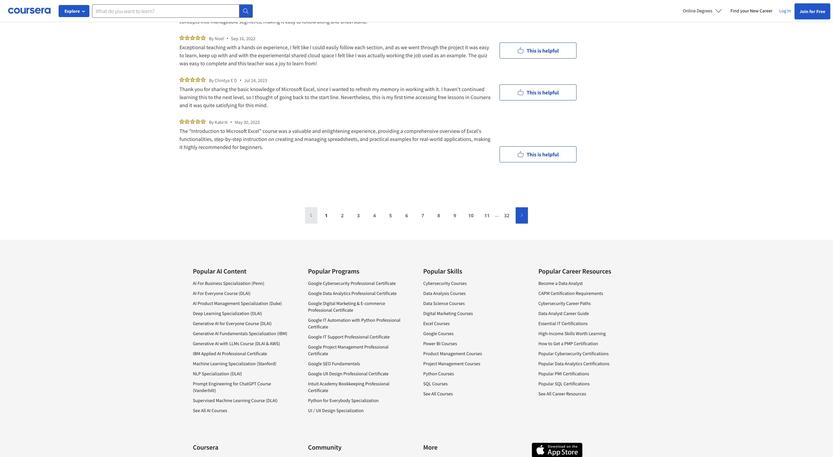 Task type: describe. For each thing, give the bounding box(es) containing it.
certificate inside google it automation with python professional certificate
[[308, 324, 328, 330]]

popular for popular sql certifications
[[538, 381, 554, 387]]

specialization up (dlai on the bottom left of the page
[[249, 330, 276, 336]]

functionalities, inside 'the "introduction to microsoft excel" course was a valuable and enlightening experience, providing a comprehensive overview of excel's functionalities, step-by-step instruction on creating and managing spreadsheets, and practical examples for real-world applications, making it highly recommended for beginners.'
[[179, 136, 213, 142]]

1 horizontal spatial everyone
[[226, 320, 244, 326]]

0 horizontal spatial all
[[201, 407, 206, 414]]

was inside thank you for sharing the basic knowledge of microsoft excel, since i wanted to refresh my memory in working with it. i haven't continued learning this to the next level, so i thought of going back to the start line. nevertheless, this is my first time accessing free lessons in coursera and it was quite satisfying for this mind.
[[193, 102, 202, 108]]

specialization up engineering
[[202, 371, 229, 377]]

1 link
[[320, 207, 332, 223]]

1 vertical spatial like
[[346, 52, 354, 59]]

cybersecurity up the analysis
[[423, 280, 450, 286]]

0 vertical spatial in
[[400, 86, 404, 92]]

is for exceptional teaching with a hands on experience, i felt like i could easily follow each section, and as we went through the project it was easy to learn, keep up with and with the experiemental shared cloud space i felt like i was actually working the job used as an example. the quiz was easy to complete and this teacher was a joy to learn from!
[[537, 47, 541, 54]]

1 vertical spatial ux
[[316, 407, 321, 414]]

the down excel,
[[310, 94, 318, 100]]

experience, inside exceptional teaching with a hands on experience, i felt like i could easily follow each section, and as we went through the project it was easy to learn, keep up with and with the experiemental shared cloud space i felt like i was actually working the job used as an example. the quiz was easy to complete and this teacher was a joy to learn from!
[[263, 44, 289, 51]]

see for popular skills
[[423, 391, 430, 397]]

requirements
[[576, 290, 603, 296]]

excel inside list
[[423, 320, 433, 326]]

a up examples
[[400, 128, 403, 134]]

real-
[[420, 136, 430, 142]]

from!
[[305, 60, 317, 67]]

was inside 'the "introduction to microsoft excel" course was a valuable and enlightening experience, providing a comprehensive overview of excel's functionalities, step-by-step instruction on creating and managing spreadsheets, and practical examples for real-world applications, making it highly recommended for beginners.'
[[279, 128, 287, 134]]

was down the experiemental
[[265, 60, 274, 67]]

the inside exceptional teaching with a hands on experience, i felt like i could easily follow each section, and as we went through the project it was easy to learn, keep up with and with the experiemental shared cloud space i felt like i was actually working the job used as an example. the quiz was easy to complete and this teacher was a joy to learn from!
[[468, 52, 477, 59]]

microsoft inside introduction to microsoft excel course is an excellent starting point for anyone looking to master spreadsheet skills. the course provides a clear and comprehensive overview of excel's functionalities, making it accessible for beginners. the instructor breaks down complex concepts into manageable segments, making it easy to follow along and understand.
[[214, 2, 235, 9]]

popular skills
[[423, 267, 462, 275]]

data down popular programs
[[323, 290, 332, 296]]

and down 'introduction' on the top left of the page
[[191, 10, 200, 17]]

product management courses link
[[423, 351, 482, 357]]

ai product management specialization (duke)
[[193, 300, 282, 306]]

cybersecurity down capm
[[538, 300, 565, 306]]

for right you
[[204, 86, 210, 92]]

analytics for certifications
[[565, 361, 582, 367]]

point
[[315, 2, 327, 9]]

courses up data analysis courses
[[451, 280, 467, 286]]

1 vertical spatial felt
[[338, 52, 345, 59]]

down
[[440, 10, 453, 17]]

0 horizontal spatial felt
[[293, 44, 300, 51]]

is inside thank you for sharing the basic knowledge of microsoft excel, since i wanted to refresh my memory in working with it. i haven't continued learning this to the next level, so i thought of going back to the start line. nevertheless, this is my first time accessing free lessons in coursera and it was quite satisfying for this mind.
[[382, 94, 385, 100]]

the down spreadsheet
[[392, 10, 400, 17]]

for for everyone
[[198, 290, 204, 296]]

generative for generative ai fundamentals specialization (ibm)
[[193, 330, 214, 336]]

6
[[405, 212, 408, 218]]

0 horizontal spatial see
[[193, 407, 200, 414]]

the up teacher
[[249, 52, 257, 59]]

i right the space
[[335, 52, 337, 59]]

generative for generative ai with llms course (dlai & aws)
[[193, 341, 214, 347]]

courses up digital marketing courses link
[[449, 300, 465, 306]]

course inside 'the "introduction to microsoft excel" course was a valuable and enlightening experience, providing a comprehensive overview of excel's functionalities, step-by-step instruction on creating and managing spreadsheets, and practical examples for real-world applications, making it highly recommended for beginners.'
[[263, 128, 277, 134]]

popular ai content
[[193, 267, 246, 275]]

high-income skills worth learning link
[[538, 330, 606, 336]]

providing
[[378, 128, 399, 134]]

this is helpful button for thank you for sharing the basic knowledge of microsoft excel, since i wanted to refresh my memory in working with it. i haven't continued learning this to the next level, so i thought of going back to the start line. nevertheless, this is my first time accessing free lessons in coursera and it was quite satisfying for this mind.
[[500, 84, 577, 100]]

1 vertical spatial digital
[[423, 310, 436, 316]]

and left practical
[[360, 136, 368, 142]]

data analysis courses
[[423, 290, 466, 296]]

fundamentals for ai
[[220, 330, 248, 336]]

supervised
[[193, 397, 215, 403]]

for inside prompt engineering for chatgpt course (vanderbilt)
[[233, 381, 238, 387]]

professional for ibm applied ai professional certificate
[[222, 351, 246, 357]]

cybersecurity career paths
[[538, 300, 591, 306]]

popular pmi certifications link
[[538, 371, 589, 377]]

popular for popular skills
[[423, 267, 446, 275]]

professional for google project management professional certificate
[[364, 344, 388, 350]]

1 vertical spatial easy
[[479, 44, 489, 51]]

cybersecurity career paths link
[[538, 300, 591, 306]]

course up the down
[[445, 2, 460, 9]]

popular cybersecurity certifications
[[538, 351, 609, 357]]

on inside exceptional teaching with a hands on experience, i felt like i could easily follow each section, and as we went through the project it was easy to learn, keep up with and with the experiemental shared cloud space i felt like i was actually working the job used as an example. the quiz was easy to complete and this teacher was a joy to learn from!
[[256, 44, 262, 51]]

capm certification requirements
[[538, 290, 603, 296]]

essential it certifications
[[538, 320, 588, 326]]

looking
[[353, 2, 370, 9]]

was down learn,
[[179, 60, 188, 67]]

pmi
[[555, 371, 562, 377]]

project
[[448, 44, 464, 51]]

it for popular programs
[[323, 334, 327, 340]]

thank you for sharing the basic knowledge of microsoft excel, since i wanted to refresh my memory in working with it. i haven't continued learning this to the next level, so i thought of going back to the start line. nevertheless, this is my first time accessing free lessons in coursera and it was quite satisfying for this mind.
[[179, 86, 492, 108]]

for down the level,
[[238, 102, 244, 108]]

of inside 'the "introduction to microsoft excel" course was a valuable and enlightening experience, providing a comprehensive overview of excel's functionalities, step-by-step instruction on creating and managing spreadsheets, and practical examples for real-world applications, making it highly recommended for beginners.'
[[461, 128, 465, 134]]

exceptional
[[179, 44, 205, 51]]

actually
[[367, 52, 385, 59]]

python courses link
[[423, 371, 454, 377]]

and inside thank you for sharing the basic knowledge of microsoft excel, since i wanted to refresh my memory in working with it. i haven't continued learning this to the next level, so i thought of going back to the start line. nevertheless, this is my first time accessing free lessons in coursera and it was quite satisfying for this mind.
[[179, 102, 188, 108]]

with right up at the top left of the page
[[218, 52, 228, 59]]

1 vertical spatial product
[[423, 351, 439, 357]]

course down ai for business specialization (penn)
[[224, 290, 238, 296]]

1 horizontal spatial ux
[[323, 371, 328, 377]]

into
[[201, 18, 209, 25]]

essential it certifications link
[[538, 320, 588, 326]]

i left could
[[310, 44, 311, 51]]

by for you
[[209, 77, 214, 83]]

content
[[223, 267, 246, 275]]

beginners. inside introduction to microsoft excel course is an excellent starting point for anyone looking to master spreadsheet skills. the course provides a clear and comprehensive overview of excel's functionalities, making it accessible for beginners. the instructor breaks down complex concepts into manageable segments, making it easy to follow along and understand.
[[367, 10, 391, 17]]

bi
[[437, 341, 441, 347]]

the down e
[[229, 86, 236, 92]]

this down so
[[245, 102, 254, 108]]

2 horizontal spatial •
[[240, 77, 241, 83]]

instruction
[[243, 136, 267, 142]]

google seo fundamentals link
[[308, 361, 360, 367]]

with inside google it automation with python professional certificate
[[352, 317, 360, 323]]

helpful for example.
[[542, 47, 559, 54]]

certificate for intuit academy bookkeeping professional certificate
[[308, 387, 328, 393]]

accessible
[[336, 10, 359, 17]]

a left joy
[[275, 60, 278, 67]]

job
[[414, 52, 421, 59]]

nevertheless,
[[341, 94, 371, 100]]

management up deep learning specialization (dlai)
[[214, 300, 240, 306]]

cybersecurity down how to get a pmp certification link at the right bottom
[[555, 351, 582, 357]]

i up shared
[[290, 44, 291, 51]]

step
[[232, 136, 242, 142]]

aws)
[[270, 341, 280, 347]]

2
[[341, 212, 344, 218]]

certifications for essential it certifications
[[562, 320, 588, 326]]

professional up the google data analytics professional certificate
[[351, 280, 375, 286]]

for down step
[[232, 144, 239, 150]]

excel's
[[264, 10, 278, 17]]

0 vertical spatial design
[[329, 371, 342, 377]]

excel,
[[303, 86, 316, 92]]

easy inside introduction to microsoft excel course is an excellent starting point for anyone looking to master spreadsheet skills. the course provides a clear and comprehensive overview of excel's functionalities, making it accessible for beginners. the instructor breaks down complex concepts into manageable segments, making it easy to follow along and understand.
[[285, 18, 295, 25]]

google for google data analytics professional certificate
[[308, 290, 322, 296]]

to up into
[[209, 2, 213, 9]]

specialization down content
[[223, 280, 251, 286]]

community
[[308, 443, 342, 451]]

joy
[[279, 60, 285, 67]]

specialization down ibm applied ai professional certificate link
[[228, 361, 256, 367]]

0 vertical spatial resources
[[582, 267, 611, 275]]

1 vertical spatial resources
[[566, 391, 586, 397]]

specialization down intuit academy bookkeeping professional certificate
[[351, 397, 379, 403]]

cybersecurity down popular programs
[[323, 280, 350, 286]]

courses up project management courses link
[[466, 351, 482, 357]]

it inside 'the "introduction to microsoft excel" course was a valuable and enlightening experience, providing a comprehensive overview of excel's functionalities, step-by-step instruction on creating and managing spreadsheets, and practical examples for real-world applications, making it highly recommended for beginners.'
[[179, 144, 183, 150]]

online degrees button
[[678, 3, 727, 18]]

learning up nlp specialization (dlai) link
[[210, 361, 227, 367]]

1 vertical spatial marketing
[[437, 310, 456, 316]]

exceptional teaching with a hands on experience, i felt like i could easily follow each section, and as we went through the project it was easy to learn, keep up with and with the experiemental shared cloud space i felt like i was actually working the job used as an example. the quiz was easy to complete and this teacher was a joy to learn from!
[[179, 44, 490, 67]]

and up managing
[[312, 128, 321, 134]]

knowledge
[[250, 86, 275, 92]]

with left llms on the left of the page
[[220, 341, 228, 347]]

continued
[[462, 86, 484, 92]]

list for programs
[[308, 280, 404, 417]]

the left project
[[440, 44, 447, 51]]

functionalities, inside introduction to microsoft excel course is an excellent starting point for anyone looking to master spreadsheet skills. the course provides a clear and comprehensive overview of excel's functionalities, making it accessible for beginners. the instructor breaks down complex concepts into manageable segments, making it easy to follow along and understand.
[[279, 10, 313, 17]]

income
[[549, 330, 564, 336]]

quite
[[203, 102, 215, 108]]

0 horizontal spatial like
[[301, 44, 309, 51]]

(ibm)
[[277, 330, 287, 336]]

for right the point
[[328, 2, 334, 9]]

was up quiz
[[469, 44, 478, 51]]

certificate for google project management professional certificate
[[308, 351, 328, 357]]

0 vertical spatial as
[[395, 44, 400, 51]]

programs
[[332, 267, 359, 275]]

could
[[312, 44, 325, 51]]

data up capm certification requirements
[[558, 280, 568, 286]]

this down memory
[[372, 94, 381, 100]]

management down product management courses link
[[438, 361, 464, 367]]

and right complete on the top left of page
[[228, 60, 237, 67]]

excel inside introduction to microsoft excel course is an excellent starting point for anyone looking to master spreadsheet skills. the course provides a clear and comprehensive overview of excel's functionalities, making it accessible for beginners. the instructor breaks down complex concepts into manageable segments, making it easy to follow along and understand.
[[236, 2, 247, 9]]

a up creating
[[288, 128, 291, 134]]

coursera inside thank you for sharing the basic knowledge of microsoft excel, since i wanted to refresh my memory in working with it. i haven't continued learning this to the next level, so i thought of going back to the start line. nevertheless, this is my first time accessing free lessons in coursera and it was quite satisfying for this mind.
[[471, 94, 491, 100]]

google for google digital marketing & e-commerce professional certificate
[[308, 300, 322, 306]]

google digital marketing & e-commerce professional certificate
[[308, 300, 385, 313]]

this down you
[[199, 94, 207, 100]]

popular for popular cybersecurity certifications
[[538, 351, 554, 357]]

comprehensive inside 'the "introduction to microsoft excel" course was a valuable and enlightening experience, providing a comprehensive overview of excel's functionalities, step-by-step instruction on creating and managing spreadsheets, and practical examples for real-world applications, making it highly recommended for beginners.'
[[404, 128, 438, 134]]

courses up google courses at bottom
[[434, 320, 450, 326]]

specialization down "python for everybody specialization" link
[[336, 407, 364, 414]]

0 vertical spatial my
[[372, 86, 379, 92]]

0 horizontal spatial machine
[[193, 361, 209, 367]]

to down excel,
[[305, 94, 309, 100]]

jul
[[244, 77, 250, 83]]

8
[[437, 212, 440, 218]]

ai for business specialization (penn)
[[193, 280, 264, 286]]

python for everybody specialization link
[[308, 397, 379, 403]]

python inside google it automation with python professional certificate
[[361, 317, 375, 323]]

professional for intuit academy bookkeeping professional certificate
[[365, 381, 389, 387]]

a right become
[[555, 280, 558, 286]]

footer containing popular ai content
[[0, 240, 833, 457]]

start
[[319, 94, 329, 100]]

this is helpful for exceptional teaching with a hands on experience, i felt like i could easily follow each section, and as we went through the project it was easy to learn, keep up with and with the experiemental shared cloud space i felt like i was actually working the job used as an example. the quiz was easy to complete and this teacher was a joy to learn from!
[[527, 47, 559, 54]]

quiz
[[478, 52, 487, 59]]

concepts
[[179, 18, 200, 25]]

2023 inside by chintya e d • jul 24, 2023
[[258, 77, 267, 83]]

starting
[[297, 2, 314, 9]]

2 sql from the left
[[555, 381, 563, 387]]

1 sql from the left
[[423, 381, 431, 387]]

introduction to microsoft excel course is an excellent starting point for anyone looking to master spreadsheet skills. the course provides a clear and comprehensive overview of excel's functionalities, making it accessible for beginners. the instructor breaks down complex concepts into manageable segments, making it easy to follow along and understand.
[[179, 2, 485, 25]]

recommended
[[198, 144, 231, 150]]

free
[[816, 8, 825, 14]]

for left everybody
[[323, 397, 329, 403]]

overview inside introduction to microsoft excel course is an excellent starting point for anyone looking to master spreadsheet skills. the course provides a clear and comprehensive overview of excel's functionalities, making it accessible for beginners. the instructor breaks down complex concepts into manageable segments, making it easy to follow along and understand.
[[237, 10, 257, 17]]

worth
[[576, 330, 588, 336]]

sql courses
[[423, 381, 448, 387]]

(dlai
[[255, 341, 265, 347]]

see all career resources
[[538, 391, 586, 397]]

it inside exceptional teaching with a hands on experience, i felt like i could easily follow each section, and as we went through the project it was easy to learn, keep up with and with the experiemental shared cloud space i felt like i was actually working the job used as an example. the quiz was easy to complete and this teacher was a joy to learn from!
[[465, 44, 468, 51]]

1 vertical spatial design
[[322, 407, 335, 414]]

to right joy
[[287, 60, 291, 67]]

power
[[423, 341, 436, 347]]

and right section,
[[385, 44, 394, 51]]

the up the down
[[435, 2, 444, 9]]

python for popular skills
[[423, 371, 437, 377]]

this is helpful button for exceptional teaching with a hands on experience, i felt like i could easily follow each section, and as we went through the project it was easy to learn, keep up with and with the experiemental shared cloud space i felt like i was actually working the job used as an example. the quiz was easy to complete and this teacher was a joy to learn from!
[[500, 42, 577, 58]]

to inside 'the "introduction to microsoft excel" course was a valuable and enlightening experience, providing a comprehensive overview of excel's functionalities, step-by-step instruction on creating and managing spreadsheets, and practical examples for real-world applications, making it highly recommended for beginners.'
[[220, 128, 225, 134]]

for left real-
[[412, 136, 419, 142]]

1 horizontal spatial analyst
[[568, 280, 583, 286]]

1 vertical spatial certification
[[574, 341, 598, 347]]

data left science
[[423, 300, 432, 306]]

course for llms
[[240, 341, 254, 347]]

power bi courses
[[423, 341, 457, 347]]

project inside google project management professional certificate
[[323, 344, 337, 350]]

certificate for google data analytics professional certificate
[[377, 290, 397, 296]]

it down excellent
[[281, 18, 284, 25]]

excel courses link
[[423, 320, 450, 326]]

google project management professional certificate link
[[308, 344, 388, 357]]

professional for google it support professional certificate
[[344, 334, 369, 340]]

i right so
[[252, 94, 254, 100]]

32
[[504, 212, 509, 218]]

courses down product management courses link
[[465, 361, 480, 367]]

see all courses
[[423, 391, 453, 397]]

working inside thank you for sharing the basic knowledge of microsoft excel, since i wanted to refresh my memory in working with it. i haven't continued learning this to the next level, so i thought of going back to the start line. nevertheless, this is my first time accessing free lessons in coursera and it was quite satisfying for this mind.
[[406, 86, 424, 92]]

was down each
[[358, 52, 366, 59]]

course down chatgpt
[[251, 397, 265, 403]]

an inside introduction to microsoft excel course is an excellent starting point for anyone looking to master spreadsheet skills. the course provides a clear and comprehensive overview of excel's functionalities, making it accessible for beginners. the instructor breaks down complex concepts into manageable segments, making it easy to follow along and understand.
[[269, 2, 275, 9]]

working inside exceptional teaching with a hands on experience, i felt like i could easily follow each section, and as we went through the project it was easy to learn, keep up with and with the experiemental shared cloud space i felt like i was actually working the job used as an example. the quiz was easy to complete and this teacher was a joy to learn from!
[[386, 52, 404, 59]]

with down the by noel • sep 16, 2022
[[227, 44, 237, 51]]

courses up product management courses
[[441, 341, 457, 347]]

list for skills
[[423, 280, 519, 400]]

1 vertical spatial making
[[263, 18, 280, 25]]

data science courses
[[423, 300, 465, 306]]

it left 'accessible'
[[332, 10, 335, 17]]

career down cybersecurity career paths
[[564, 310, 577, 316]]

microsoft inside 'the "introduction to microsoft excel" course was a valuable and enlightening experience, providing a comprehensive overview of excel's functionalities, step-by-step instruction on creating and managing spreadsheets, and practical examples for real-world applications, making it highly recommended for beginners.'
[[226, 128, 247, 134]]

to left the master
[[371, 2, 376, 9]]

career right new
[[760, 8, 773, 14]]

1 horizontal spatial machine
[[216, 397, 232, 403]]

course for everyone
[[245, 320, 259, 326]]

a inside introduction to microsoft excel course is an excellent starting point for anyone looking to master spreadsheet skills. the course provides a clear and comprehensive overview of excel's functionalities, making it accessible for beginners. the instructor breaks down complex concepts into manageable segments, making it easy to follow along and understand.
[[481, 2, 484, 9]]

1 horizontal spatial as
[[434, 52, 439, 59]]

is for thank you for sharing the basic knowledge of microsoft excel, since i wanted to refresh my memory in working with it. i haven't continued learning this to the next level, so i thought of going back to the start line. nevertheless, this is my first time accessing free lessons in coursera and it was quite satisfying for this mind.
[[537, 89, 541, 96]]

world
[[430, 136, 443, 142]]

popular data analytics certifications link
[[538, 361, 609, 367]]

excel's
[[467, 128, 481, 134]]

this is helpful for the "introduction to microsoft excel" course was a valuable and enlightening experience, providing a comprehensive overview of excel's functionalities, step-by-step instruction on creating and managing spreadsheets, and practical examples for real-world applications, making it highly recommended for beginners.
[[527, 151, 559, 158]]

management up project management courses link
[[440, 351, 465, 357]]

is for the "introduction to microsoft excel" course was a valuable and enlightening experience, providing a comprehensive overview of excel's functionalities, step-by-step instruction on creating and managing spreadsheets, and practical examples for real-world applications, making it highly recommended for beginners.
[[537, 151, 541, 158]]

level,
[[233, 94, 245, 100]]

google for google courses
[[423, 330, 437, 336]]

keep
[[199, 52, 210, 59]]

google for google project management professional certificate
[[308, 344, 322, 350]]

(penn)
[[251, 280, 264, 286]]

see all ai courses link
[[193, 407, 227, 414]]

courses down sql courses
[[437, 391, 453, 397]]

by-
[[225, 136, 232, 142]]

and right along
[[331, 18, 339, 25]]

1 vertical spatial my
[[386, 94, 393, 100]]

new
[[750, 8, 759, 14]]

degrees
[[697, 8, 712, 14]]

this for the "introduction to microsoft excel" course was a valuable and enlightening experience, providing a comprehensive overview of excel's functionalities, step-by-step instruction on creating and managing spreadsheets, and practical examples for real-world applications, making it highly recommended for beginners.
[[527, 151, 536, 158]]

log in link
[[776, 7, 794, 15]]

science
[[433, 300, 448, 306]]

0 horizontal spatial skills
[[447, 267, 462, 275]]

courses down supervised on the left of page
[[212, 407, 227, 414]]

career down capm certification requirements
[[566, 300, 579, 306]]

career down popular sql certifications link
[[552, 391, 565, 397]]

creating
[[275, 136, 293, 142]]

specialization down ai product management specialization (duke) link
[[222, 310, 249, 316]]

project management courses link
[[423, 361, 480, 367]]

chevron left image
[[309, 212, 314, 218]]

deep learning specialization (dlai) link
[[193, 310, 262, 316]]

courses down "project management courses" at the right
[[438, 371, 454, 377]]

1 vertical spatial project
[[423, 361, 437, 367]]



Task type: locate. For each thing, give the bounding box(es) containing it.
ai product management specialization (duke) link
[[193, 300, 282, 306]]

1 list from the left
[[193, 280, 289, 417]]

everybody
[[329, 397, 350, 403]]

of inside introduction to microsoft excel course is an excellent starting point for anyone looking to master spreadsheet skills. the course provides a clear and comprehensive overview of excel's functionalities, making it accessible for beginners. the instructor breaks down complex concepts into manageable segments, making it easy to follow along and understand.
[[258, 10, 262, 17]]

see down sql courses
[[423, 391, 430, 397]]

comprehensive
[[201, 10, 235, 17], [404, 128, 438, 134]]

of left going
[[274, 94, 278, 100]]

2 generative from the top
[[193, 330, 214, 336]]

certifications up popular data analytics certifications
[[583, 351, 609, 357]]

0 vertical spatial &
[[357, 300, 360, 306]]

popular for popular programs
[[308, 267, 331, 275]]

2 this from the top
[[527, 89, 536, 96]]

0 vertical spatial this
[[527, 47, 536, 54]]

1 horizontal spatial working
[[406, 86, 424, 92]]

2023 right 30,
[[250, 119, 260, 125]]

marketing down data science courses
[[437, 310, 456, 316]]

What do you want to learn? text field
[[92, 4, 239, 18]]

0 vertical spatial certification
[[551, 290, 575, 296]]

data up pmi
[[555, 361, 564, 367]]

2 vertical spatial python
[[308, 397, 322, 403]]

1 horizontal spatial project
[[423, 361, 437, 367]]

sql courses link
[[423, 381, 448, 387]]

with
[[227, 44, 237, 51], [218, 52, 228, 59], [239, 52, 248, 59], [425, 86, 435, 92], [352, 317, 360, 323], [220, 341, 228, 347]]

nlp
[[193, 371, 201, 377]]

working up time
[[406, 86, 424, 92]]

(dlai)
[[239, 290, 251, 296], [250, 310, 262, 316], [260, 320, 272, 326], [230, 371, 242, 377], [266, 397, 278, 403]]

professional right bookkeeping
[[365, 381, 389, 387]]

learning right deep
[[204, 310, 221, 316]]

prompt
[[193, 381, 208, 387]]

certificate for ibm applied ai professional certificate
[[247, 351, 267, 357]]

marketing inside the google digital marketing & e-commerce professional certificate
[[336, 300, 356, 306]]

prompt engineering for chatgpt course (vanderbilt) link
[[193, 381, 271, 393]]

0 vertical spatial easy
[[285, 18, 295, 25]]

went
[[408, 44, 420, 51]]

professional down 'google it support professional certificate' link
[[364, 344, 388, 350]]

this is helpful for thank you for sharing the basic knowledge of microsoft excel, since i wanted to refresh my memory in working with it. i haven't continued learning this to the next level, so i thought of going back to the start line. nevertheless, this is my first time accessing free lessons in coursera and it was quite satisfying for this mind.
[[527, 89, 559, 96]]

list containing ai for business specialization (penn)
[[193, 280, 289, 417]]

google inside google it automation with python professional certificate
[[308, 317, 322, 323]]

fundamentals
[[220, 330, 248, 336], [332, 361, 360, 367]]

None search field
[[92, 4, 253, 18]]

courses down python courses at right bottom
[[432, 381, 448, 387]]

popular for popular career resources
[[538, 267, 561, 275]]

1 horizontal spatial overview
[[440, 128, 460, 134]]

learn,
[[185, 52, 198, 59]]

1 vertical spatial &
[[266, 341, 269, 347]]

google ux design professional certificate link
[[308, 371, 389, 377]]

2 vertical spatial •
[[230, 119, 232, 125]]

10 link
[[465, 207, 477, 223]]

list containing cybersecurity courses
[[423, 280, 519, 400]]

was up creating
[[279, 128, 287, 134]]

1 for from the top
[[198, 280, 204, 286]]

1 this from the top
[[527, 47, 536, 54]]

management inside google project management professional certificate
[[338, 344, 363, 350]]

coursera image
[[8, 5, 51, 16]]

functionalities, down starting
[[279, 10, 313, 17]]

1 by from the top
[[209, 35, 214, 41]]

1 horizontal spatial my
[[386, 94, 393, 100]]

to up quite
[[208, 94, 213, 100]]

thank
[[179, 86, 194, 92]]

overview
[[237, 10, 257, 17], [440, 128, 460, 134]]

course right chatgpt
[[257, 381, 271, 387]]

i right since
[[329, 86, 331, 92]]

2 vertical spatial this is helpful button
[[500, 146, 577, 162]]

1 vertical spatial by
[[209, 77, 214, 83]]

0 vertical spatial for
[[198, 280, 204, 286]]

list
[[193, 280, 289, 417], [308, 280, 404, 417], [423, 280, 519, 400], [538, 280, 634, 400]]

"introduction
[[189, 128, 219, 134]]

0 vertical spatial like
[[301, 44, 309, 51]]

in
[[400, 86, 404, 92], [465, 94, 469, 100]]

2023 inside by kate n • may 30, 2023
[[250, 119, 260, 125]]

by inside by chintya e d • jul 24, 2023
[[209, 77, 214, 83]]

generative ai for everyone course (dlai) link
[[193, 320, 272, 326]]

by for teaching
[[209, 35, 214, 41]]

0 horizontal spatial easy
[[189, 60, 199, 67]]

certifications down 'popular cybersecurity certifications' "link"
[[583, 361, 609, 367]]

1 vertical spatial skills
[[564, 330, 575, 336]]

anyone
[[335, 2, 352, 9]]

0 vertical spatial ux
[[323, 371, 328, 377]]

easy down learn,
[[189, 60, 199, 67]]

3 this is helpful from the top
[[527, 151, 559, 158]]

all for popular career resources
[[546, 391, 551, 397]]

and down learning
[[179, 102, 188, 108]]

comprehensive inside introduction to microsoft excel course is an excellent starting point for anyone looking to master spreadsheet skills. the course provides a clear and comprehensive overview of excel's functionalities, making it accessible for beginners. the instructor breaks down complex concepts into manageable segments, making it easy to follow along and understand.
[[201, 10, 235, 17]]

0 horizontal spatial analytics
[[333, 290, 350, 296]]

(vanderbilt)
[[193, 387, 216, 393]]

skills up cybersecurity courses link at the bottom right of the page
[[447, 267, 462, 275]]

certificate inside google project management professional certificate
[[308, 351, 328, 357]]

for right join in the right top of the page
[[809, 8, 815, 14]]

(duke)
[[269, 300, 282, 306]]

1 horizontal spatial functionalities,
[[279, 10, 313, 17]]

microsoft inside thank you for sharing the basic knowledge of microsoft excel, since i wanted to refresh my memory in working with it. i haven't continued learning this to the next level, so i thought of going back to the start line. nevertheless, this is my first time accessing free lessons in coursera and it was quite satisfying for this mind.
[[281, 86, 302, 92]]

examples
[[390, 136, 411, 142]]

course up generative ai fundamentals specialization (ibm) on the bottom left of the page
[[245, 320, 259, 326]]

how to get a pmp certification
[[538, 341, 598, 347]]

filled star image
[[185, 35, 190, 40], [201, 35, 206, 40], [179, 77, 184, 82], [190, 77, 195, 82], [196, 77, 200, 82], [201, 77, 206, 82], [185, 119, 190, 124], [201, 119, 206, 124]]

how to get a pmp certification link
[[538, 341, 598, 347]]

certifications up high-income skills worth learning
[[562, 320, 588, 326]]

popular left pmi
[[538, 371, 554, 377]]

comprehensive up 'manageable'
[[201, 10, 235, 17]]

space
[[321, 52, 334, 59]]

0 horizontal spatial working
[[386, 52, 404, 59]]

teacher
[[247, 60, 264, 67]]

certifications
[[562, 320, 588, 326], [583, 351, 609, 357], [583, 361, 609, 367], [563, 371, 589, 377], [564, 381, 590, 387]]

1 horizontal spatial analytics
[[565, 361, 582, 367]]

this is helpful button for the "introduction to microsoft excel" course was a valuable and enlightening experience, providing a comprehensive overview of excel's functionalities, step-by-step instruction on creating and managing spreadsheets, and practical examples for real-world applications, making it highly recommended for beginners.
[[500, 146, 577, 162]]

1 horizontal spatial marketing
[[437, 310, 456, 316]]

join
[[799, 8, 808, 14]]

3 generative from the top
[[193, 341, 214, 347]]

follow inside introduction to microsoft excel course is an excellent starting point for anyone looking to master spreadsheet skills. the course provides a clear and comprehensive overview of excel's functionalities, making it accessible for beginners. the instructor breaks down complex concepts into manageable segments, making it easy to follow along and understand.
[[302, 18, 316, 25]]

certifications down popular pmi certifications 'link'
[[564, 381, 590, 387]]

this for thank you for sharing the basic knowledge of microsoft excel, since i wanted to refresh my memory in working with it. i haven't continued learning this to the next level, so i thought of going back to the start line. nevertheless, this is my first time accessing free lessons in coursera and it was quite satisfying for this mind.
[[527, 89, 536, 96]]

management
[[214, 300, 240, 306], [338, 344, 363, 350], [440, 351, 465, 357], [438, 361, 464, 367]]

beginners.
[[367, 10, 391, 17], [240, 144, 263, 150]]

this inside exceptional teaching with a hands on experience, i felt like i could easily follow each section, and as we went through the project it was easy to learn, keep up with and with the experiemental shared cloud space i felt like i was actually working the job used as an example. the quiz was easy to complete and this teacher was a joy to learn from!
[[238, 60, 246, 67]]

popular up popular pmi certifications at the bottom right of the page
[[538, 361, 554, 367]]

and down the by noel • sep 16, 2022
[[229, 52, 237, 59]]

3 list from the left
[[423, 280, 519, 400]]

by left kate
[[209, 119, 214, 125]]

sql down pmi
[[555, 381, 563, 387]]

analytics up the google digital marketing & e-commerce professional certificate
[[333, 290, 350, 296]]

segments,
[[239, 18, 262, 25]]

follow inside exceptional teaching with a hands on experience, i felt like i could easily follow each section, and as we went through the project it was easy to learn, keep up with and with the experiemental shared cloud space i felt like i was actually working the job used as an example. the quiz was easy to complete and this teacher was a joy to learn from!
[[340, 44, 354, 51]]

academy
[[320, 381, 338, 387]]

0 horizontal spatial everyone
[[205, 290, 223, 296]]

1 helpful from the top
[[542, 47, 559, 54]]

marketing down the google data analytics professional certificate
[[336, 300, 356, 306]]

popular for popular ai content
[[193, 267, 215, 275]]

data left the analysis
[[423, 290, 432, 296]]

0 vertical spatial helpful
[[542, 47, 559, 54]]

1 horizontal spatial felt
[[338, 52, 345, 59]]

data up essential
[[538, 310, 547, 316]]

of up applications, at top right
[[461, 128, 465, 134]]

it left support
[[323, 334, 327, 340]]

0 vertical spatial skills
[[447, 267, 462, 275]]

1 generative from the top
[[193, 320, 214, 326]]

3 this is helpful button from the top
[[500, 146, 577, 162]]

0 vertical spatial digital
[[323, 300, 335, 306]]

1 horizontal spatial coursera
[[471, 94, 491, 100]]

3 helpful from the top
[[542, 151, 559, 158]]

1 horizontal spatial see
[[423, 391, 430, 397]]

2 horizontal spatial all
[[546, 391, 551, 397]]

list for career
[[538, 280, 634, 400]]

0 horizontal spatial marketing
[[336, 300, 356, 306]]

see
[[423, 391, 430, 397], [538, 391, 546, 397], [193, 407, 200, 414]]

1 vertical spatial this
[[527, 89, 536, 96]]

0 vertical spatial •
[[227, 35, 228, 42]]

making
[[314, 10, 331, 17], [263, 18, 280, 25], [474, 136, 490, 142]]

filled star image
[[179, 35, 184, 40], [190, 35, 195, 40], [196, 35, 200, 40], [185, 77, 190, 82], [179, 119, 184, 124], [190, 119, 195, 124], [196, 119, 200, 124]]

0 vertical spatial felt
[[293, 44, 300, 51]]

0 horizontal spatial sql
[[423, 381, 431, 387]]

24,
[[251, 77, 257, 83]]

2022
[[246, 35, 255, 41]]

list containing google cybersecurity professional certificate
[[308, 280, 404, 417]]

time
[[404, 94, 414, 100]]

in
[[787, 8, 791, 14]]

for down deep learning specialization (dlai) link at the left
[[220, 320, 225, 326]]

the inside 'the "introduction to microsoft excel" course was a valuable and enlightening experience, providing a comprehensive overview of excel's functionalities, step-by-step instruction on creating and managing spreadsheets, and practical examples for real-world applications, making it highly recommended for beginners.'
[[179, 128, 188, 134]]

2 vertical spatial this
[[527, 151, 536, 158]]

see down supervised on the left of page
[[193, 407, 200, 414]]

fundamentals for seo
[[332, 361, 360, 367]]

4 list from the left
[[538, 280, 634, 400]]

it inside thank you for sharing the basic knowledge of microsoft excel, since i wanted to refresh my memory in working with it. i haven't continued learning this to the next level, so i thought of going back to the start line. nevertheless, this is my first time accessing free lessons in coursera and it was quite satisfying for this mind.
[[189, 102, 192, 108]]

1 vertical spatial excel
[[423, 320, 433, 326]]

by inside the by noel • sep 16, 2022
[[209, 35, 214, 41]]

0 horizontal spatial fundamentals
[[220, 330, 248, 336]]

to down the keep
[[200, 60, 205, 67]]

google it support professional certificate
[[308, 334, 390, 340]]

course
[[248, 2, 263, 9], [445, 2, 460, 9], [263, 128, 277, 134]]

this for exceptional teaching with a hands on experience, i felt like i could easily follow each section, and as we went through the project it was easy to learn, keep up with and with the experiemental shared cloud space i felt like i was actually working the job used as an example. the quiz was easy to complete and this teacher was a joy to learn from!
[[527, 47, 536, 54]]

0 horizontal spatial &
[[266, 341, 269, 347]]

course up segments,
[[248, 2, 263, 9]]

1 horizontal spatial digital
[[423, 310, 436, 316]]

beginners. inside 'the "introduction to microsoft excel" course was a valuable and enlightening experience, providing a comprehensive overview of excel's functionalities, step-by-step instruction on creating and managing spreadsheets, and practical examples for real-world applications, making it highly recommended for beginners.'
[[240, 144, 263, 150]]

certificate for google ux design professional certificate
[[368, 371, 389, 377]]

it for popular career resources
[[557, 320, 561, 326]]

follow
[[302, 18, 316, 25], [340, 44, 354, 51]]

a right get
[[561, 341, 563, 347]]

1 horizontal spatial an
[[440, 52, 446, 59]]

overview up applications, at top right
[[440, 128, 460, 134]]

popular for popular pmi certifications
[[538, 371, 554, 377]]

a left the hands
[[238, 44, 240, 51]]

certificate inside intuit academy bookkeeping professional certificate
[[308, 387, 328, 393]]

2 this is helpful from the top
[[527, 89, 559, 96]]

resources down popular sql certifications link
[[566, 391, 586, 397]]

comprehensive up real-
[[404, 128, 438, 134]]

1 horizontal spatial python
[[361, 317, 375, 323]]

chevron right image
[[519, 212, 524, 218]]

it left "highly"
[[179, 144, 183, 150]]

beginners. down instruction
[[240, 144, 263, 150]]

16,
[[239, 35, 245, 41]]

1 horizontal spatial •
[[230, 119, 232, 125]]

certificate for google it support professional certificate
[[370, 334, 390, 340]]

design right /
[[322, 407, 335, 414]]

all for popular skills
[[431, 391, 436, 397]]

3 this from the top
[[527, 151, 536, 158]]

0 horizontal spatial python
[[308, 397, 322, 403]]

join for free link
[[794, 3, 830, 19]]

explore button
[[59, 5, 89, 17]]

course inside prompt engineering for chatgpt course (vanderbilt)
[[257, 381, 271, 387]]

0 vertical spatial comprehensive
[[201, 10, 235, 17]]

excel courses
[[423, 320, 450, 326]]

overview inside 'the "introduction to microsoft excel" course was a valuable and enlightening experience, providing a comprehensive overview of excel's functionalities, step-by-step instruction on creating and managing spreadsheets, and practical examples for real-world applications, making it highly recommended for beginners.'
[[440, 128, 460, 134]]

courses down cybersecurity courses
[[450, 290, 466, 296]]

with inside thank you for sharing the basic knowledge of microsoft excel, since i wanted to refresh my memory in working with it. i haven't continued learning this to the next level, so i thought of going back to the start line. nevertheless, this is my first time accessing free lessons in coursera and it was quite satisfying for this mind.
[[425, 86, 435, 92]]

generative
[[193, 320, 214, 326], [193, 330, 214, 336], [193, 341, 214, 347]]

generative for generative ai for everyone course (dlai)
[[193, 320, 214, 326]]

1 vertical spatial this is helpful
[[527, 89, 559, 96]]

0 horizontal spatial coursera
[[193, 443, 218, 451]]

google inside google project management professional certificate
[[308, 344, 322, 350]]

1 vertical spatial as
[[434, 52, 439, 59]]

google for google it support professional certificate
[[308, 334, 322, 340]]

is inside introduction to microsoft excel course is an excellent starting point for anyone looking to master spreadsheet skills. the course provides a clear and comprehensive overview of excel's functionalities, making it accessible for beginners. the instructor breaks down complex concepts into manageable segments, making it easy to follow along and understand.
[[264, 2, 268, 9]]

n
[[225, 119, 228, 125]]

0 horizontal spatial in
[[400, 86, 404, 92]]

follow left along
[[302, 18, 316, 25]]

google for google seo fundamentals
[[308, 361, 322, 367]]

0 vertical spatial this is helpful button
[[500, 42, 577, 58]]

online
[[683, 8, 696, 14]]

management down google it support professional certificate
[[338, 344, 363, 350]]

practical
[[369, 136, 389, 142]]

2 this is helpful button from the top
[[500, 84, 577, 100]]

google inside the google digital marketing & e-commerce professional certificate
[[308, 300, 322, 306]]

career up "become a data analyst"
[[562, 267, 581, 275]]

beginners. down the master
[[367, 10, 391, 17]]

2 horizontal spatial making
[[474, 136, 490, 142]]

google for google cybersecurity professional certificate
[[308, 280, 322, 286]]

helpful for coursera
[[542, 89, 559, 96]]

2 helpful from the top
[[542, 89, 559, 96]]

to down starting
[[296, 18, 301, 25]]

popular for popular data analytics certifications
[[538, 361, 554, 367]]

python up sql courses
[[423, 371, 437, 377]]

see all career resources link
[[538, 391, 586, 397]]

wanted
[[332, 86, 349, 92]]

making inside 'the "introduction to microsoft excel" course was a valuable and enlightening experience, providing a comprehensive overview of excel's functionalities, step-by-step instruction on creating and managing spreadsheets, and practical examples for real-world applications, making it highly recommended for beginners.'
[[474, 136, 490, 142]]

professional for google data analytics professional certificate
[[351, 290, 376, 296]]

certifications for popular pmi certifications
[[563, 371, 589, 377]]

with down the hands
[[239, 52, 248, 59]]

your
[[740, 8, 749, 14]]

professional up e-
[[351, 290, 376, 296]]

experience, up practical
[[351, 128, 377, 134]]

1 horizontal spatial easy
[[285, 18, 295, 25]]

an inside exceptional teaching with a hands on experience, i felt like i could easily follow each section, and as we went through the project it was easy to learn, keep up with and with the experiemental shared cloud space i felt like i was actually working the job used as an example. the quiz was easy to complete and this teacher was a joy to learn from!
[[440, 52, 446, 59]]

by inside by kate n • may 30, 2023
[[209, 119, 214, 125]]

supervised machine learning course (dlai) link
[[193, 397, 278, 403]]

6 link
[[401, 207, 413, 223]]

python up /
[[308, 397, 322, 403]]

0 vertical spatial microsoft
[[214, 2, 235, 9]]

professional inside intuit academy bookkeeping professional certificate
[[365, 381, 389, 387]]

1 vertical spatial microsoft
[[281, 86, 302, 92]]

0 vertical spatial working
[[386, 52, 404, 59]]

1 horizontal spatial beginners.
[[367, 10, 391, 17]]

1 horizontal spatial product
[[423, 351, 439, 357]]

1 horizontal spatial like
[[346, 52, 354, 59]]

for for business
[[198, 280, 204, 286]]

0 vertical spatial experience,
[[263, 44, 289, 51]]

1 vertical spatial on
[[268, 136, 274, 142]]

0 horizontal spatial product
[[198, 300, 213, 306]]

breaks
[[424, 10, 439, 17]]

1 this is helpful button from the top
[[500, 42, 577, 58]]

courses down data science courses
[[457, 310, 473, 316]]

it left automation
[[323, 317, 327, 323]]

1 horizontal spatial all
[[431, 391, 436, 397]]

spreadsheets,
[[328, 136, 359, 142]]

3
[[357, 212, 360, 218]]

2 list from the left
[[308, 280, 404, 417]]

2 by from the top
[[209, 77, 214, 83]]

list containing become a data analyst
[[538, 280, 634, 400]]

1 vertical spatial 2023
[[250, 119, 260, 125]]

used
[[422, 52, 433, 59]]

professional inside google it automation with python professional certificate
[[376, 317, 400, 323]]

certificate inside the google digital marketing & e-commerce professional certificate
[[333, 307, 353, 313]]

learning down prompt engineering for chatgpt course (vanderbilt) link
[[233, 397, 250, 403]]

1 vertical spatial •
[[240, 77, 241, 83]]

find your new career link
[[727, 7, 776, 15]]

digital inside the google digital marketing & e-commerce professional certificate
[[323, 300, 335, 306]]

machine learning specialization (stanford) link
[[193, 361, 276, 367]]

professional for google ux design professional certificate
[[343, 371, 368, 377]]

coursera inside 'footer'
[[193, 443, 218, 451]]

it right project
[[465, 44, 468, 51]]

0 vertical spatial generative
[[193, 320, 214, 326]]

& inside the google digital marketing & e-commerce professional certificate
[[357, 300, 360, 306]]

course right excel"
[[263, 128, 277, 134]]

1 horizontal spatial making
[[314, 10, 331, 17]]

explore
[[64, 8, 80, 14]]

i down each
[[355, 52, 356, 59]]

professional down google it automation with python professional certificate link
[[344, 334, 369, 340]]

instructor
[[401, 10, 423, 17]]

1 vertical spatial analyst
[[548, 310, 563, 316]]

0 vertical spatial excel
[[236, 2, 247, 9]]

course for chatgpt
[[257, 381, 271, 387]]

the
[[440, 44, 447, 51], [249, 52, 257, 59], [405, 52, 413, 59], [229, 86, 236, 92], [214, 94, 221, 100], [310, 94, 318, 100]]

along
[[317, 18, 330, 25]]

2 for from the top
[[198, 290, 204, 296]]

an left example.
[[440, 52, 446, 59]]

and down valuable
[[295, 136, 303, 142]]

to inside 'footer'
[[548, 341, 552, 347]]

skills inside list
[[564, 330, 575, 336]]

google for google ux design professional certificate
[[308, 371, 322, 377]]

4
[[373, 212, 376, 218]]

/
[[313, 407, 315, 414]]

2 horizontal spatial easy
[[479, 44, 489, 51]]

3 by from the top
[[209, 119, 214, 125]]

1 vertical spatial machine
[[216, 397, 232, 403]]

working
[[386, 52, 404, 59], [406, 86, 424, 92]]

support
[[328, 334, 344, 340]]

certifications for popular cybersecurity certifications
[[583, 351, 609, 357]]

professional inside the google digital marketing & e-commerce professional certificate
[[308, 307, 332, 313]]

microsoft up going
[[281, 86, 302, 92]]

ibm
[[193, 351, 200, 357]]

0 vertical spatial marketing
[[336, 300, 356, 306]]

1 vertical spatial working
[[406, 86, 424, 92]]

0 vertical spatial making
[[314, 10, 331, 17]]

1 vertical spatial in
[[465, 94, 469, 100]]

see all ai courses
[[193, 407, 227, 414]]

professional inside google project management professional certificate
[[364, 344, 388, 350]]

analyst up capm certification requirements link on the bottom right of page
[[568, 280, 583, 286]]

in up "first"
[[400, 86, 404, 92]]

see for popular career resources
[[538, 391, 546, 397]]

...
[[495, 212, 499, 218]]

machine
[[193, 361, 209, 367], [216, 397, 232, 403]]

certification down worth
[[574, 341, 598, 347]]

deep
[[193, 310, 203, 316]]

on inside 'the "introduction to microsoft excel" course was a valuable and enlightening experience, providing a comprehensive overview of excel's functionalities, step-by-step instruction on creating and managing spreadsheets, and practical examples for real-world applications, making it highly recommended for beginners.'
[[268, 136, 274, 142]]

experience, inside 'the "introduction to microsoft excel" course was a valuable and enlightening experience, providing a comprehensive overview of excel's functionalities, step-by-step instruction on creating and managing spreadsheets, and practical examples for real-world applications, making it highly recommended for beginners.'
[[351, 128, 377, 134]]

course
[[224, 290, 238, 296], [245, 320, 259, 326], [240, 341, 254, 347], [257, 381, 271, 387], [251, 397, 265, 403]]

google for google it automation with python professional certificate
[[308, 317, 322, 323]]

1 horizontal spatial follow
[[340, 44, 354, 51]]

2 vertical spatial easy
[[189, 60, 199, 67]]

it inside google it automation with python professional certificate
[[323, 317, 327, 323]]

0 horizontal spatial making
[[263, 18, 280, 25]]

1 this is helpful from the top
[[527, 47, 559, 54]]

high-income skills worth learning
[[538, 330, 606, 336]]

of up going
[[276, 86, 280, 92]]

machine down prompt engineering for chatgpt course (vanderbilt) link
[[216, 397, 232, 403]]

list for ai
[[193, 280, 289, 417]]

certifications for popular sql certifications
[[564, 381, 590, 387]]

functionalities,
[[279, 10, 313, 17], [179, 136, 213, 142]]

sep
[[231, 35, 238, 41]]

footer
[[0, 240, 833, 457]]

0 horizontal spatial •
[[227, 35, 228, 42]]

noel
[[215, 35, 224, 41]]

0 horizontal spatial my
[[372, 86, 379, 92]]

download on the app store image
[[532, 443, 583, 457]]

on left creating
[[268, 136, 274, 142]]

ui / ux design specialization link
[[308, 407, 364, 414]]

for down the looking
[[360, 10, 366, 17]]

provides
[[461, 2, 480, 9]]

the down sharing
[[214, 94, 221, 100]]

ux right /
[[316, 407, 321, 414]]

by for "introduction
[[209, 119, 214, 125]]

analytics for professional
[[333, 290, 350, 296]]

intuit academy bookkeeping professional certificate
[[308, 381, 389, 393]]

0 vertical spatial everyone
[[205, 290, 223, 296]]

with down the google digital marketing & e-commerce professional certificate
[[352, 317, 360, 323]]

0 horizontal spatial an
[[269, 2, 275, 9]]

0 horizontal spatial on
[[256, 44, 262, 51]]

ai for everyone course (dlai)
[[193, 290, 251, 296]]

haven't
[[444, 86, 461, 92]]

0 horizontal spatial overview
[[237, 10, 257, 17]]

python for popular programs
[[308, 397, 322, 403]]

0 horizontal spatial follow
[[302, 18, 316, 25]]



Task type: vqa. For each thing, say whether or not it's contained in the screenshot.


